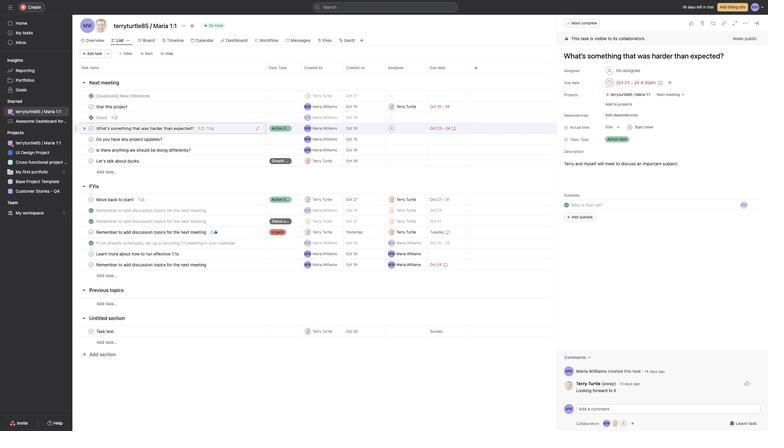 Task type: locate. For each thing, give the bounding box(es) containing it.
2 vertical spatial terryturtle85 / maria 1:1 link
[[4, 138, 69, 148]]

– for – 31
[[442, 197, 445, 202]]

completed checkbox for star this project 'text box'
[[88, 103, 95, 110]]

board link
[[138, 37, 155, 44]]

0 vertical spatial 1
[[111, 115, 113, 120]]

completed checkbox for move back to start! text field
[[88, 196, 95, 203]]

1 horizontal spatial date
[[572, 81, 580, 85]]

add task… inside header next meeting tree grid
[[97, 169, 117, 174]]

1 remember to add discussion topics for the next meeting text field from the top
[[95, 207, 208, 214]]

3 remember to add discussion topics for the next meeting text field from the top
[[95, 229, 208, 235]]

1:1 inside projects element
[[56, 140, 61, 145]]

oct 27 – 31
[[430, 197, 450, 202]]

9 completed checkbox from the top
[[88, 328, 95, 335]]

completed milestone checkbox down next meeting button
[[89, 93, 94, 98]]

base
[[16, 179, 25, 184]]

1 horizontal spatial projects
[[564, 93, 578, 97]]

add inside header next meeting tree grid
[[97, 169, 104, 174]]

maria williams inside the creator for good cell
[[313, 115, 337, 120]]

1 vertical spatial meeting
[[666, 92, 680, 97]]

maria williams inside creator for star this project cell
[[313, 104, 337, 109]]

· left 13
[[617, 381, 619, 386]]

0 horizontal spatial topic
[[268, 65, 277, 70]]

completed image for completed option within the 'is there anything we should be doing differently?' cell
[[88, 147, 95, 154]]

1 vertical spatial projects
[[7, 130, 24, 135]]

remember to add discussion topics for the next meeting text field for 2nd the creator for remember to add discussion topics for the next meeting cell from the bottom of the header fyis tree grid
[[95, 229, 208, 235]]

2 created from the left
[[346, 65, 360, 70]]

meeting inside button
[[101, 80, 119, 85]]

0 horizontal spatial created
[[304, 65, 318, 70]]

template
[[41, 179, 59, 184]]

on track button
[[199, 21, 229, 30]]

topic down the actual
[[570, 137, 580, 142]]

1 horizontal spatial 1 button
[[137, 197, 146, 203]]

terryturtle85 / maria 1:1 inside main content
[[611, 92, 651, 97]]

Star this project text field
[[95, 104, 129, 110]]

0 vertical spatial action
[[272, 126, 283, 131]]

6 completed checkbox from the top
[[88, 239, 95, 247]]

due
[[430, 65, 437, 70], [564, 81, 571, 85]]

add task… button inside header next meeting tree grid
[[97, 169, 117, 175]]

1 add task… from the top
[[97, 169, 117, 174]]

1 vertical spatial 26
[[353, 159, 358, 163]]

gantt link
[[339, 37, 355, 44]]

terryturtle85 inside projects element
[[16, 140, 41, 145]]

creator for let's talk about ducks. cell
[[301, 155, 344, 167]]

1:1 up for
[[56, 109, 61, 114]]

collapse task list for this section image down 'task'
[[81, 80, 86, 85]]

0 vertical spatial due
[[430, 65, 437, 70]]

to left projects
[[614, 102, 617, 107]]

2 completed image from the top
[[88, 136, 95, 143]]

Do you have any project updates? text field
[[95, 136, 164, 142]]

1 horizontal spatial next meeting
[[657, 92, 680, 97]]

4 add task… from the top
[[97, 340, 117, 345]]

creator for if not already scheduled, set up a recurring 1:1 meeting in your calendar cell
[[301, 237, 344, 249]]

2 vertical spatial oct 27
[[346, 219, 358, 224]]

task test cell
[[72, 326, 266, 337]]

0 horizontal spatial meeting
[[101, 80, 119, 85]]

task… down let's talk about ducks. text box
[[105, 169, 117, 174]]

next meeting down the clear due date icon
[[657, 92, 680, 97]]

0 horizontal spatial topic type
[[268, 65, 287, 70]]

completed milestone checkbox for mw
[[89, 115, 94, 120]]

section down task test text box
[[100, 352, 116, 357]]

completed checkbox for let's talk about ducks. text box
[[88, 157, 95, 165]]

complete
[[581, 21, 597, 25]]

2 add task… from the top
[[97, 273, 117, 278]]

item up update
[[284, 197, 291, 202]]

completed checkbox inside learn more about how to run effective 1:1s cell
[[88, 250, 95, 258]]

add subtask button
[[564, 213, 596, 221]]

0 horizontal spatial 31
[[437, 219, 441, 224]]

portfolio
[[32, 169, 48, 174]]

0 vertical spatial tt button
[[564, 381, 574, 391]]

project up cross-functional project plan
[[36, 150, 49, 155]]

oct 19 for fourth the creator for remember to add discussion topics for the next meeting cell from the top of the header fyis tree grid
[[346, 263, 357, 267]]

date
[[438, 65, 445, 70], [572, 81, 580, 85]]

1 completed milestone checkbox from the top
[[89, 93, 94, 98]]

0 vertical spatial completed milestone checkbox
[[89, 93, 94, 98]]

4 completed image from the top
[[88, 157, 95, 165]]

filter button
[[116, 49, 135, 58]]

3 add task… button from the top
[[97, 300, 117, 307]]

1 completed image from the top
[[88, 125, 95, 132]]

days right 14
[[650, 369, 658, 374]]

repeats image right oct 23 – 24
[[451, 126, 456, 131]]

add or remove collaborators image
[[631, 422, 635, 425]]

maria williams for fourth the creator for remember to add discussion topics for the next meeting cell from the top of the header fyis tree grid
[[313, 262, 337, 267]]

base project template
[[16, 179, 59, 184]]

1 oct 27 from the top
[[346, 94, 358, 98]]

oct 27 right creator for move back to start! cell
[[346, 197, 358, 202]]

0 vertical spatial ago
[[659, 369, 665, 374]]

williams
[[323, 104, 337, 109], [323, 115, 337, 120], [323, 126, 337, 131], [323, 137, 337, 141], [323, 148, 337, 152], [323, 208, 337, 213], [323, 241, 337, 245], [407, 241, 421, 245], [323, 252, 337, 256], [407, 252, 421, 256], [323, 262, 337, 267], [407, 262, 421, 267], [589, 369, 607, 374]]

completed image for completed checkbox in the task test cell
[[88, 328, 95, 335]]

0 vertical spatial dashboard
[[226, 38, 248, 43]]

add task… button down task test text box
[[97, 339, 117, 346]]

task… down previous topics
[[105, 301, 117, 306]]

inbox link
[[4, 38, 69, 47]]

5 oct 19 from the top
[[346, 148, 357, 152]]

home
[[16, 21, 27, 26]]

0 vertical spatial 23
[[625, 80, 630, 85]]

williams for creator for what's something that was harder than expected? cell
[[323, 126, 337, 131]]

0 horizontal spatial assignee
[[388, 65, 404, 70]]

– for – 26
[[442, 104, 444, 109]]

oct inside main content
[[617, 80, 624, 85]]

next meeting button
[[89, 77, 119, 88]]

tt button left looking
[[564, 381, 574, 391]]

action item down 01m dropdown button
[[608, 137, 627, 142]]

create button
[[18, 2, 45, 12]]

19 for fourth the creator for remember to add discussion topics for the next meeting cell from the top of the header fyis tree grid
[[353, 263, 357, 267]]

turtle inside creator for let's talk about ducks. cell
[[322, 159, 332, 163]]

1 horizontal spatial ago
[[659, 369, 665, 374]]

1 horizontal spatial due date
[[564, 81, 580, 85]]

0 vertical spatial oct 26
[[346, 159, 358, 163]]

maria williams inside creator for learn more about how to run effective 1:1s cell
[[313, 252, 337, 256]]

4 creator for remember to add discussion topics for the next meeting cell from the top
[[301, 259, 344, 270]]

1 vertical spatial 23
[[437, 126, 442, 131]]

days right 16
[[688, 5, 696, 9]]

mark complete button
[[564, 19, 600, 27]]

completed image for the remember to add discussion topics for the next meeting text field associated with fourth the creator for remember to add discussion topics for the next meeting cell from the bottom completed option
[[88, 207, 95, 214]]

repeats image right tuesday
[[445, 230, 450, 235]]

completed image
[[88, 103, 95, 110], [563, 202, 570, 209], [88, 229, 95, 236], [88, 250, 95, 258], [88, 261, 95, 268], [88, 328, 95, 335]]

1 vertical spatial oct 26
[[346, 329, 358, 334]]

1 right good text box
[[111, 115, 113, 120]]

an
[[637, 161, 642, 166]]

item
[[284, 126, 291, 131], [620, 137, 627, 142], [284, 197, 291, 202]]

creator for move back to start! cell
[[301, 194, 344, 205]]

inbox
[[16, 40, 26, 45]]

26 for creator for task test cell
[[353, 329, 358, 334]]

3 remember to add discussion topics for the next meeting cell from the top
[[72, 227, 266, 238]]

meeting up the [duplicate] new milestone text field
[[101, 80, 119, 85]]

23 down 'oct 19 – 26'
[[437, 126, 442, 131]]

list
[[116, 38, 124, 43]]

2 vertical spatial days
[[625, 382, 633, 386]]

1 button inside good cell
[[110, 115, 119, 121]]

2 vertical spatial 1:1
[[56, 140, 61, 145]]

1:1 up the project
[[56, 140, 61, 145]]

mw inside the creator for good cell
[[304, 115, 311, 120]]

0 vertical spatial topic
[[268, 65, 277, 70]]

add task… button inside header fyis tree grid
[[97, 272, 117, 279]]

due date inside row
[[430, 65, 445, 70]]

creator for [duplicate] new milestone cell
[[301, 90, 344, 101]]

24 down 'oct 19 – 26'
[[446, 126, 450, 131]]

1 horizontal spatial created
[[346, 65, 360, 70]]

dependencies
[[564, 113, 589, 118]]

collapse task list for this section image left untitled
[[81, 316, 86, 321]]

action down 01m dropdown button
[[608, 137, 619, 142]]

0 horizontal spatial repeats image
[[445, 230, 450, 235]]

1 horizontal spatial 23
[[625, 80, 630, 85]]

more actions image
[[106, 52, 110, 56]]

completed checkbox inside task test cell
[[88, 328, 95, 335]]

add task… down task test text box
[[97, 340, 117, 345]]

1 remember to add discussion topics for the next meeting cell from the top
[[72, 205, 266, 216]]

meet
[[605, 161, 615, 166]]

add task… inside header untitled section tree grid
[[97, 340, 117, 345]]

is there anything we should be doing differently? cell
[[72, 145, 266, 156]]

task… inside header next meeting tree grid
[[105, 169, 117, 174]]

projects inside what's something that was harder than expected? dialog
[[564, 93, 578, 97]]

oct 24 down oct 19 – 20
[[430, 263, 442, 267]]

27 for third the creator for remember to add discussion topics for the next meeting cell from the bottom
[[353, 219, 358, 224]]

add billing info
[[720, 5, 746, 9]]

completed image inside task test cell
[[88, 328, 95, 335]]

Remember to add discussion topics for the next meeting text field
[[95, 207, 208, 214], [95, 218, 208, 224], [95, 229, 208, 235], [95, 262, 208, 268]]

add task… button for fourth the add task… row from the bottom of the page
[[97, 169, 117, 175]]

1 collapse task list for this section image from the top
[[81, 80, 86, 85]]

dashboard down 'on track' popup button at the left
[[226, 38, 248, 43]]

oct 26 right creator for let's talk about ducks. cell
[[346, 159, 358, 163]]

6 oct 19 from the top
[[346, 208, 357, 213]]

terryturtle85 / maria 1:1
[[611, 92, 651, 97], [16, 109, 61, 114], [16, 140, 61, 145]]

sort button
[[138, 49, 155, 58]]

1 horizontal spatial 1
[[138, 197, 140, 202]]

0 vertical spatial collapse task list for this section image
[[81, 80, 86, 85]]

created on
[[346, 65, 365, 70]]

files link
[[318, 37, 332, 44]]

1 vertical spatial repeats image
[[443, 262, 448, 267]]

add task… button for first the add task… row from the bottom
[[97, 339, 117, 346]]

projects down awesome
[[7, 130, 24, 135]]

completed image for completed checkbox within 'star this project' cell
[[88, 103, 95, 110]]

terryturtle85 / maria 1:1 up ui design project link
[[16, 140, 61, 145]]

section
[[108, 316, 125, 321], [100, 352, 116, 357]]

0 vertical spatial repeats image
[[658, 80, 663, 85]]

project down my first portfolio
[[26, 179, 40, 184]]

add task… button down previous topics
[[97, 300, 117, 307]]

actual
[[570, 125, 581, 130]]

plan
[[64, 160, 72, 165]]

2 remember to add discussion topics for the next meeting text field from the top
[[95, 218, 208, 224]]

1 vertical spatial action
[[608, 137, 619, 142]]

1 horizontal spatial days
[[650, 369, 658, 374]]

my left first
[[16, 169, 22, 174]]

item for action item dropdown button within header next meeting tree grid
[[284, 126, 291, 131]]

1 collapse task list for this section image from the top
[[81, 184, 86, 189]]

maria inside creator for is there anything we should be doing differently? cell
[[313, 148, 322, 152]]

learn more about how to run effective 1:1s cell
[[72, 248, 266, 260]]

maria inside starred element
[[44, 109, 55, 114]]

clear due date image
[[668, 81, 672, 84]]

main content containing this task is visible to its collaborators.
[[557, 32, 768, 402]]

maria williams for creator for star this project cell
[[313, 104, 337, 109]]

terryturtle85 / maria 1:1 link inside starred element
[[4, 107, 69, 116]]

add task… button up previous topics
[[97, 272, 117, 279]]

0 horizontal spatial next
[[89, 80, 100, 85]]

add tab image
[[359, 38, 364, 43]]

collapse task list for this section image for fyis
[[81, 184, 86, 189]]

0 vertical spatial due date
[[430, 65, 445, 70]]

completed image inside learn more about how to run effective 1:1s cell
[[88, 250, 95, 258]]

add inside header fyis tree grid
[[97, 273, 104, 278]]

maria williams inside creator for is there anything we should be doing differently? cell
[[313, 148, 337, 152]]

oct 19 for creator for learn more about how to run effective 1:1s cell
[[346, 252, 357, 256]]

portfolios
[[16, 78, 34, 83]]

Completed checkbox
[[88, 147, 95, 154], [88, 196, 95, 203], [563, 202, 570, 209], [88, 207, 95, 214], [88, 229, 95, 236]]

0 vertical spatial topic type
[[268, 65, 287, 70]]

completed image inside 'move back to start!' cell
[[88, 196, 95, 203]]

7 oct 19 from the top
[[346, 241, 357, 245]]

1 vertical spatial ago
[[634, 382, 640, 386]]

0 vertical spatial section
[[108, 316, 125, 321]]

overview
[[86, 38, 104, 43]]

tt button
[[564, 381, 574, 391], [612, 420, 619, 427]]

0 vertical spatial next
[[89, 80, 100, 85]]

1 vertical spatial topic
[[570, 137, 580, 142]]

williams for fourth the creator for remember to add discussion topics for the next meeting cell from the top of the header fyis tree grid
[[323, 262, 337, 267]]

27 for creator for [duplicate] new milestone cell
[[353, 94, 358, 98]]

/ down oct 23 – 24 4:30pm
[[634, 92, 635, 97]]

move tasks between sections image
[[256, 127, 260, 130]]

1 vertical spatial collapse task list for this section image
[[81, 288, 86, 293]]

collapse task list for this section image left the fyis button in the left top of the page
[[81, 184, 86, 189]]

4 task… from the top
[[105, 340, 117, 345]]

williams for fourth the creator for remember to add discussion topics for the next meeting cell from the bottom
[[323, 208, 337, 213]]

Task Name text field
[[560, 49, 761, 63]]

completed milestone image
[[89, 93, 94, 98]]

5 completed checkbox from the top
[[88, 218, 95, 225]]

maria williams for creator for what's something that was harder than expected? cell
[[313, 126, 337, 131]]

add task
[[87, 51, 102, 56]]

1:1 inside starred element
[[56, 109, 61, 114]]

1:1 down 4:30pm
[[646, 92, 651, 97]]

remember to add discussion topics for the next meeting cell
[[72, 205, 266, 216], [72, 216, 266, 227], [72, 227, 266, 238], [72, 259, 266, 270]]

ago right 13
[[634, 382, 640, 386]]

task left is
[[581, 36, 589, 41]]

2 vertical spatial item
[[284, 197, 291, 202]]

0 vertical spatial 1:1
[[646, 92, 651, 97]]

created
[[608, 369, 623, 374]]

task left 'more actions' icon
[[95, 51, 102, 56]]

2 task… from the top
[[105, 273, 117, 278]]

2 collapse task list for this section image from the top
[[81, 316, 86, 321]]

task… down task test text box
[[105, 340, 117, 345]]

completed image inside the do you have any project updates? 'cell'
[[88, 136, 95, 143]]

my down team
[[16, 210, 22, 215]]

add task…
[[97, 169, 117, 174], [97, 273, 117, 278], [97, 301, 117, 306], [97, 340, 117, 345]]

0 horizontal spatial type
[[279, 65, 287, 70]]

13
[[620, 382, 624, 386]]

repeats image down "20"
[[443, 262, 448, 267]]

copy task link image
[[722, 21, 727, 26]]

completed image for completed checkbox corresponding to third the creator for remember to add discussion topics for the next meeting cell from the bottom's the remember to add discussion topics for the next meeting text field
[[88, 218, 95, 225]]

3 oct 19 from the top
[[346, 126, 357, 131]]

add task… up previous topics
[[97, 273, 117, 278]]

to right meet
[[616, 161, 620, 166]]

[Duplicate] New milestone text field
[[95, 93, 152, 99]]

creator for remember to add discussion topics for the next meeting cell
[[301, 205, 344, 216], [301, 216, 344, 227], [301, 227, 344, 238], [301, 259, 344, 270]]

completed checkbox for third the creator for remember to add discussion topics for the next meeting cell from the bottom's the remember to add discussion topics for the next meeting text field
[[88, 218, 95, 225]]

remember to add discussion topics for the next meeting cell containing 2
[[72, 227, 266, 238]]

task right this
[[633, 369, 641, 374]]

days right 13
[[625, 382, 633, 386]]

date inside main content
[[572, 81, 580, 85]]

subtask
[[580, 215, 593, 219]]

add billing info button
[[718, 3, 748, 11]]

terryturtle85 / maria 1:1 up awesome dashboard for new project "link"
[[16, 109, 61, 114]]

add field image
[[474, 66, 478, 70]]

completed checkbox for task test text box
[[88, 328, 95, 335]]

2 add task… button from the top
[[97, 272, 117, 279]]

turtle inside main content
[[588, 381, 601, 386]]

terry inside creator for task test cell
[[313, 329, 321, 334]]

1 oct 19 from the top
[[346, 104, 357, 109]]

task…
[[105, 169, 117, 174], [105, 273, 117, 278], [105, 301, 117, 306], [105, 340, 117, 345]]

williams inside creator for learn more about how to run effective 1:1s cell
[[323, 252, 337, 256]]

2 vertical spatial action item
[[272, 197, 291, 202]]

7 completed image from the top
[[88, 218, 95, 225]]

16 days left in trial
[[683, 5, 714, 9]]

completed image inside "let's talk about ducks." cell
[[88, 157, 95, 165]]

0 vertical spatial terryturtle85 / maria 1:1
[[611, 92, 651, 97]]

completed checkbox for if not already scheduled, set up a recurring 1:1 meeting in your calendar text field
[[88, 239, 95, 247]]

oct 19 for creator for star this project cell
[[346, 104, 357, 109]]

1 button down star this project 'text box'
[[110, 115, 119, 121]]

trial
[[707, 5, 714, 9]]

9 oct 19 from the top
[[346, 263, 357, 267]]

2 completed milestone checkbox from the top
[[89, 115, 94, 120]]

collapse task list for this section image left previous
[[81, 288, 86, 293]]

tt button left add or remove collaborators icon
[[612, 420, 619, 427]]

completed image inside if not already scheduled, set up a recurring 1:1 meeting in your calendar cell
[[88, 239, 95, 247]]

1 horizontal spatial dashboard
[[226, 38, 248, 43]]

project inside "link"
[[74, 119, 88, 124]]

williams for creator for is there anything we should be doing differently? cell
[[323, 148, 337, 152]]

23 for – 24 4:30pm
[[625, 80, 630, 85]]

action item button inside header next meeting tree grid
[[266, 123, 301, 134]]

1 for mw
[[111, 115, 113, 120]]

oct 27 inside header next meeting tree grid
[[346, 94, 358, 98]]

1 right move back to start! text field
[[138, 197, 140, 202]]

created for created on
[[346, 65, 360, 70]]

terryturtle85 up design
[[16, 140, 41, 145]]

add task… row
[[72, 166, 557, 177], [72, 270, 557, 281], [72, 298, 557, 309], [72, 337, 557, 348]]

2 oct 26 from the top
[[346, 329, 358, 334]]

item inside header fyis tree grid
[[284, 197, 291, 202]]

action item inside popup button
[[608, 137, 627, 142]]

remove from starred image
[[190, 23, 195, 28]]

repeats image
[[658, 80, 663, 85], [445, 230, 450, 235]]

ui
[[16, 150, 20, 155]]

my for my first portfolio
[[16, 169, 22, 174]]

reporting
[[16, 68, 35, 73]]

– inside row
[[443, 126, 445, 131]]

1 button right move back to start! text field
[[137, 197, 146, 203]]

1 vertical spatial my
[[16, 169, 22, 174]]

repeats image left the clear due date icon
[[658, 80, 663, 85]]

maria williams inside creator for what's something that was harder than expected? cell
[[313, 126, 337, 131]]

2 my from the top
[[16, 169, 22, 174]]

terry inside creator for let's talk about ducks. cell
[[313, 159, 321, 163]]

1 vertical spatial project
[[36, 150, 49, 155]]

0 vertical spatial type
[[279, 65, 287, 70]]

williams for creator for if not already scheduled, set up a recurring 1:1 meeting in your calendar cell
[[323, 241, 337, 245]]

1 my from the top
[[16, 30, 22, 35]]

· left 14
[[642, 369, 644, 374]]

sort
[[145, 51, 153, 56]]

type inside what's something that was harder than expected? dialog
[[581, 137, 589, 142]]

add task… down let's talk about ducks. text box
[[97, 169, 117, 174]]

completed image inside 'star this project' cell
[[88, 103, 95, 110]]

0 vertical spatial item
[[284, 126, 291, 131]]

– for – 20
[[442, 241, 444, 245]]

due date
[[430, 65, 445, 70], [564, 81, 580, 85]]

maria inside the creator for good cell
[[313, 115, 322, 120]]

0 vertical spatial action item
[[272, 126, 291, 131]]

oct 24 up oct 31 at the bottom of the page
[[430, 208, 442, 213]]

what's something that was harder than expected? dialog
[[557, 15, 768, 431]]

1 horizontal spatial assignee
[[564, 69, 580, 73]]

0 horizontal spatial repeats image
[[443, 262, 448, 267]]

oct inside header untitled section tree grid
[[346, 329, 352, 334]]

1 button inside 'move back to start!' cell
[[137, 197, 146, 203]]

2 oct 27 from the top
[[346, 197, 358, 202]]

23 inside row
[[437, 126, 442, 131]]

19 for creator for learn more about how to run effective 1:1s cell
[[353, 252, 357, 256]]

terryturtle85 up 'add to projects'
[[611, 92, 633, 97]]

1 vertical spatial dashboard
[[35, 119, 57, 124]]

maria inside creator for learn more about how to run effective 1:1s cell
[[313, 252, 322, 256]]

row containing 2
[[72, 227, 557, 238]]

topic type down workflow
[[268, 65, 287, 70]]

8 oct 19 from the top
[[346, 252, 357, 256]]

topic type down actual time
[[570, 137, 589, 142]]

0 horizontal spatial 1
[[111, 115, 113, 120]]

row
[[72, 62, 557, 73], [80, 73, 550, 74], [72, 90, 557, 101], [72, 101, 557, 112], [72, 112, 557, 123], [72, 123, 557, 134], [72, 134, 557, 145], [72, 145, 557, 156], [72, 155, 557, 167], [72, 194, 557, 205], [72, 205, 557, 216], [72, 216, 557, 227], [72, 227, 557, 238], [72, 237, 557, 249], [72, 248, 557, 260], [72, 259, 557, 270], [72, 326, 557, 337]]

let's talk about ducks. cell
[[72, 155, 266, 167]]

completed milestone checkbox inside good cell
[[89, 115, 94, 120]]

0 horizontal spatial due
[[430, 65, 437, 70]]

1 vertical spatial action item button
[[266, 194, 301, 205]]

completed image for completed checkbox within the the do you have any project updates? 'cell'
[[88, 136, 95, 143]]

add inside 'button'
[[606, 102, 613, 107]]

0 vertical spatial collapse task list for this section image
[[81, 184, 86, 189]]

3 my from the top
[[16, 210, 22, 215]]

main content
[[557, 32, 768, 402]]

yesterday
[[346, 230, 363, 234]]

collapse task list for this section image for next meeting
[[81, 80, 86, 85]]

action item inside row
[[272, 126, 291, 131]]

1 task… from the top
[[105, 169, 117, 174]]

teams element
[[0, 197, 72, 219]]

add task… button inside header untitled section tree grid
[[97, 339, 117, 346]]

completed checkbox inside what's something that was harder than expected? dialog
[[563, 202, 570, 209]]

action item up the status update
[[272, 197, 291, 202]]

1 vertical spatial terryturtle85 / maria 1:1 link
[[4, 107, 69, 116]]

1 vertical spatial 1:1
[[56, 109, 61, 114]]

0 vertical spatial date
[[438, 65, 445, 70]]

creator for good cell
[[301, 112, 344, 123]]

–
[[631, 80, 633, 85], [442, 104, 444, 109], [443, 126, 445, 131], [442, 197, 445, 202], [442, 241, 444, 245]]

23 for – 24
[[437, 126, 442, 131]]

add section
[[89, 352, 116, 357]]

27 for creator for move back to start! cell
[[353, 197, 358, 202]]

collapse task list for this section image for previous topics
[[81, 288, 86, 293]]

completed checkbox inside 'star this project' cell
[[88, 103, 95, 110]]

0 vertical spatial projects
[[564, 93, 578, 97]]

0 horizontal spatial due date
[[430, 65, 445, 70]]

0 vertical spatial oct 24
[[430, 208, 442, 213]]

1 oct 26 from the top
[[346, 159, 358, 163]]

Let's talk about ducks. text field
[[95, 158, 142, 164]]

collapse task list for this section image
[[81, 80, 86, 85], [81, 316, 86, 321]]

4 remember to add discussion topics for the next meeting cell from the top
[[72, 259, 266, 270]]

terryturtle85 / maria 1:1 up projects
[[611, 92, 651, 97]]

next meeting down 'name'
[[89, 80, 119, 85]]

2 creator for remember to add discussion topics for the next meeting cell from the top
[[301, 216, 344, 227]]

3 completed image from the top
[[88, 147, 95, 154]]

customer
[[16, 189, 35, 194]]

my left tasks
[[16, 30, 22, 35]]

no
[[617, 68, 622, 73]]

0 horizontal spatial tt button
[[564, 381, 574, 391]]

19 for fourth the creator for remember to add discussion topics for the next meeting cell from the bottom
[[353, 208, 357, 213]]

next meeting inside next meeting dropdown button
[[657, 92, 680, 97]]

0 horizontal spatial ·
[[617, 381, 619, 386]]

dashboard inside starred element
[[35, 119, 57, 124]]

row containing status update
[[72, 216, 557, 227]]

terryturtle85 / maria 1:1 link up ui design project at left
[[4, 138, 69, 148]]

(away)
[[602, 381, 616, 386]]

2 remember to add discussion topics for the next meeting cell from the top
[[72, 216, 266, 227]]

next meeting
[[89, 80, 119, 85], [657, 92, 680, 97]]

0 vertical spatial 1 button
[[110, 115, 119, 121]]

1 horizontal spatial ·
[[642, 369, 644, 374]]

terryturtle85 / maria 1:1 for terryturtle85 / maria 1:1 link to the bottom
[[16, 140, 61, 145]]

0 vertical spatial terryturtle85
[[611, 92, 633, 97]]

2 oct 19 from the top
[[346, 115, 357, 120]]

williams for the creator for good cell
[[323, 115, 337, 120]]

invite button
[[6, 418, 32, 429]]

1 vertical spatial terryturtle85 / maria 1:1
[[16, 109, 61, 114]]

action item button right move tasks between sections image
[[266, 123, 301, 134]]

action item right move tasks between sections image
[[272, 126, 291, 131]]

1 horizontal spatial due
[[564, 81, 571, 85]]

completed image
[[88, 125, 95, 132], [88, 136, 95, 143], [88, 147, 95, 154], [88, 157, 95, 165], [88, 196, 95, 203], [88, 207, 95, 214], [88, 218, 95, 225], [88, 239, 95, 247]]

0 vertical spatial 31
[[446, 197, 450, 202]]

1 vertical spatial action item
[[608, 137, 627, 142]]

terryturtle85 / maria 1:1 link up projects
[[604, 92, 653, 98]]

item down 01m dropdown button
[[620, 137, 627, 142]]

action item button up the status update
[[266, 194, 301, 205]]

section inside 'button'
[[108, 316, 125, 321]]

completed checkbox inside 'is there anything we should be doing differently?' cell
[[88, 147, 95, 154]]

2 completed checkbox from the top
[[88, 125, 95, 132]]

remember to add discussion topics for the next meeting cell for 2nd the creator for remember to add discussion topics for the next meeting cell from the bottom of the header fyis tree grid
[[72, 227, 266, 238]]

add task… button down let's talk about ducks. text box
[[97, 169, 117, 175]]

task… up previous topics
[[105, 273, 117, 278]]

collapse task list for this section image
[[81, 184, 86, 189], [81, 288, 86, 293]]

0 likes. click to like this task image
[[689, 21, 694, 26]]

27
[[353, 94, 358, 98], [353, 197, 358, 202], [437, 197, 441, 202], [353, 219, 358, 224]]

0 horizontal spatial ago
[[634, 382, 640, 386]]

[duplicate] new milestone cell
[[72, 90, 266, 101]]

action right move tasks between sections image
[[272, 126, 283, 131]]

None text field
[[112, 20, 178, 31]]

0 vertical spatial action item button
[[266, 123, 301, 134]]

19 for creator for do you have any project updates? cell
[[353, 137, 357, 142]]

Learn more about how to run effective 1:1s text field
[[95, 251, 181, 257]]

completed checkbox inside "let's talk about ducks." cell
[[88, 157, 95, 165]]

track
[[215, 23, 223, 28]]

8 completed checkbox from the top
[[88, 261, 95, 268]]

subject.
[[663, 161, 679, 166]]

creator for learn more about how to run effective 1:1s cell
[[301, 248, 344, 260]]

27 inside row
[[353, 219, 358, 224]]

5 completed image from the top
[[88, 196, 95, 203]]

oct 19 for creator for if not already scheduled, set up a recurring 1:1 meeting in your calendar cell
[[346, 241, 357, 245]]

mw button
[[741, 202, 748, 209], [564, 367, 574, 376], [564, 404, 574, 414], [603, 420, 611, 427]]

action up "status"
[[272, 197, 283, 202]]

1 horizontal spatial next
[[657, 92, 665, 97]]

– inside what's something that was harder than expected? dialog
[[631, 80, 633, 85]]

item for action item popup button
[[620, 137, 627, 142]]

good cell
[[72, 112, 266, 123]]

task right leave
[[749, 421, 757, 426]]

2 collapse task list for this section image from the top
[[81, 288, 86, 293]]

looking
[[576, 388, 592, 393]]

no assignee button
[[603, 65, 643, 76]]

0 vertical spatial meeting
[[101, 80, 119, 85]]

created left on
[[346, 65, 360, 70]]

1 completed checkbox from the top
[[88, 103, 95, 110]]

19 for creator for is there anything we should be doing differently? cell
[[353, 148, 357, 152]]

terry turtle inside creator for [duplicate] new milestone cell
[[313, 93, 332, 98]]

ago right 14
[[659, 369, 665, 374]]

1 created from the left
[[304, 65, 318, 70]]

terryturtle85 / maria 1:1 inside starred element
[[16, 109, 61, 114]]

task for this
[[581, 36, 589, 41]]

6 completed image from the top
[[88, 207, 95, 214]]

1 vertical spatial days
[[650, 369, 658, 374]]

0 horizontal spatial projects
[[7, 130, 24, 135]]

1 vertical spatial 1
[[138, 197, 140, 202]]

days
[[688, 5, 696, 9], [650, 369, 658, 374], [625, 382, 633, 386]]

0 horizontal spatial dashboard
[[35, 119, 57, 124]]

3 oct 27 from the top
[[346, 219, 358, 224]]

terryturtle85 / maria 1:1 for terryturtle85 / maria 1:1 link inside the starred element
[[16, 109, 61, 114]]

maria williams for creator for do you have any project updates? cell
[[313, 137, 337, 141]]

8 completed image from the top
[[88, 239, 95, 247]]

task
[[581, 36, 589, 41], [95, 51, 102, 56], [633, 369, 641, 374], [749, 421, 757, 426]]

23 down no assignee on the right of page
[[625, 80, 630, 85]]

project up expand subtask list for the task what's something that was harder than expected? icon
[[74, 119, 88, 124]]

4 add task… button from the top
[[97, 339, 117, 346]]

terry inside creator for move back to start! cell
[[313, 197, 321, 202]]

completed checkbox inside 'move back to start!' cell
[[88, 196, 95, 203]]

add task… down previous topics
[[97, 301, 117, 306]]

created left by at the top of the page
[[304, 65, 318, 70]]

item right move tasks between sections image
[[284, 126, 291, 131]]

topic down workflow
[[268, 65, 277, 70]]

actual time
[[570, 125, 590, 130]]

close details image
[[754, 21, 759, 26]]

0 vertical spatial ·
[[642, 369, 644, 374]]

meeting down the clear due date icon
[[666, 92, 680, 97]]

oct 27 up yesterday
[[346, 219, 358, 224]]

team
[[7, 200, 18, 205]]

williams inside creator for do you have any project updates? cell
[[323, 137, 337, 141]]

repeats image
[[451, 126, 456, 131], [443, 262, 448, 267]]

completed checkbox for learn more about how to run effective 1:1s text field
[[88, 250, 95, 258]]

1 button for tt
[[137, 197, 146, 203]]

1 horizontal spatial meeting
[[666, 92, 680, 97]]

comments button
[[561, 352, 595, 363]]

make public
[[733, 36, 757, 41]]

dashboard link
[[221, 37, 248, 44]]

projects up dependencies
[[564, 93, 578, 97]]

oct 27 down created on
[[346, 94, 358, 98]]

filter
[[124, 51, 133, 56]]

If not already scheduled, set up a recurring 1:1 meeting in your calendar text field
[[95, 240, 237, 246]]

attachments: add a file to this task, what's something that was harder than expected? image
[[700, 21, 705, 26]]

terryturtle85 inside starred element
[[16, 109, 41, 114]]

1 add task… button from the top
[[97, 169, 117, 175]]

oct 26 right creator for task test cell
[[346, 329, 358, 334]]

maria inside creator for star this project cell
[[313, 104, 322, 109]]

3 completed checkbox from the top
[[88, 136, 95, 143]]

williams for creator for star this project cell
[[323, 104, 337, 109]]

assignee inside row
[[388, 65, 404, 70]]

7 completed checkbox from the top
[[88, 250, 95, 258]]

0 vertical spatial next meeting
[[89, 80, 119, 85]]

Completed checkbox
[[88, 103, 95, 110], [88, 125, 95, 132], [88, 136, 95, 143], [88, 157, 95, 165], [88, 218, 95, 225], [88, 239, 95, 247], [88, 250, 95, 258], [88, 261, 95, 268], [88, 328, 95, 335]]

remember to add discussion topics for the next meeting cell for fourth the creator for remember to add discussion topics for the next meeting cell from the top of the header fyis tree grid
[[72, 259, 266, 270]]

and
[[575, 161, 583, 166]]

oct 26 for creator for task test cell
[[346, 329, 358, 334]]

terryturtle85 / maria 1:1 link up awesome
[[4, 107, 69, 116]]

conversation
[[285, 159, 307, 163]]

terryturtle85 up awesome
[[16, 109, 41, 114]]

4 oct 19 from the top
[[346, 137, 357, 142]]

section up task test text box
[[108, 316, 125, 321]]

1 action item button from the top
[[266, 123, 301, 134]]

remember to add discussion topics for the next meeting text field for fourth the creator for remember to add discussion topics for the next meeting cell from the top of the header fyis tree grid
[[95, 262, 208, 268]]

01m button
[[603, 123, 623, 132]]

4 completed checkbox from the top
[[88, 157, 95, 165]]

item inside popup button
[[620, 137, 627, 142]]

dashboard left for
[[35, 119, 57, 124]]

0 vertical spatial /
[[634, 92, 635, 97]]

add dependencies
[[606, 113, 638, 117]]

Completed milestone checkbox
[[89, 93, 94, 98], [89, 115, 94, 120]]

/ up ui design project link
[[42, 140, 43, 145]]

2 vertical spatial /
[[42, 140, 43, 145]]

my inside global element
[[16, 30, 22, 35]]

23 inside what's something that was harder than expected? dialog
[[625, 80, 630, 85]]

Task Name text field
[[571, 202, 603, 209]]

14
[[645, 369, 649, 374]]

4 remember to add discussion topics for the next meeting text field from the top
[[95, 262, 208, 268]]

oct 23 – 24
[[430, 126, 450, 131]]



Task type: describe. For each thing, give the bounding box(es) containing it.
add to projects
[[606, 102, 632, 107]]

Move back to start! text field
[[95, 197, 136, 203]]

Good text field
[[95, 115, 109, 121]]

1 vertical spatial ·
[[617, 381, 619, 386]]

ago inside terry turtle (away) · 13 days ago
[[634, 382, 640, 386]]

see details, my workspace image
[[62, 211, 66, 215]]

oct 19 inside row
[[346, 126, 357, 131]]

task
[[81, 65, 89, 70]]

add task… button for second the add task… row from the top
[[97, 272, 117, 279]]

topic inside row
[[268, 65, 277, 70]]

do you have any project updates? cell
[[72, 134, 266, 145]]

topic inside main content
[[570, 137, 580, 142]]

oct 27 for next meeting
[[346, 94, 358, 98]]

/ inside main content
[[634, 92, 635, 97]]

add to projects button
[[603, 100, 635, 109]]

my tasks
[[16, 30, 33, 35]]

row containing action item
[[72, 123, 557, 134]]

– for – 24
[[443, 126, 445, 131]]

19 inside row
[[353, 126, 357, 131]]

add task… inside header fyis tree grid
[[97, 273, 117, 278]]

to inside add to projects 'button'
[[614, 102, 617, 107]]

Is there anything we should be doing differently? text field
[[95, 147, 193, 153]]

oct 19 for creator for is there anything we should be doing differently? cell
[[346, 148, 357, 152]]

if not already scheduled, set up a recurring 1:1 meeting in your calendar cell
[[72, 237, 266, 249]]

calendar link
[[191, 37, 214, 44]]

starred
[[7, 99, 22, 104]]

forward
[[593, 388, 608, 393]]

item for 2nd action item dropdown button from the top
[[284, 197, 291, 202]]

global element
[[0, 15, 72, 51]]

oct 26 for creator for let's talk about ducks. cell
[[346, 159, 358, 163]]

header next meeting tree grid
[[72, 90, 557, 177]]

tt inside creator for let's talk about ducks. cell
[[306, 159, 310, 163]]

3 add task… from the top
[[97, 301, 117, 306]]

collaborators
[[576, 421, 599, 426]]

completed checkbox for the do you have any project updates? text box
[[88, 136, 95, 143]]

leave
[[736, 421, 748, 426]]

see details, my first portfolio image
[[62, 170, 66, 174]]

mw inside creator for is there anything we should be doing differently? cell
[[304, 148, 311, 152]]

2 add task… row from the top
[[72, 270, 557, 281]]

name
[[90, 65, 99, 70]]

my first portfolio
[[16, 169, 48, 174]]

hide
[[165, 51, 173, 56]]

created by
[[304, 65, 323, 70]]

1 vertical spatial 31
[[437, 219, 441, 224]]

completed checkbox inside what's something that was harder than expected? cell
[[88, 125, 95, 132]]

add subtask
[[572, 215, 593, 219]]

0 vertical spatial repeats image
[[451, 126, 456, 131]]

completed image for completed checkbox within "let's talk about ducks." cell
[[88, 157, 95, 165]]

move back to start! cell
[[72, 194, 266, 205]]

2 vertical spatial project
[[26, 179, 40, 184]]

looking forward to it
[[576, 388, 616, 393]]

help button
[[44, 418, 67, 429]]

date inside row
[[438, 65, 445, 70]]

maria inside projects element
[[44, 140, 55, 145]]

oct 19 for the creator for good cell
[[346, 115, 357, 120]]

my tasks link
[[4, 28, 69, 38]]

to left its
[[608, 36, 612, 41]]

starred button
[[0, 98, 22, 104]]

what's something that was harder than expected? cell
[[72, 123, 266, 134]]

3 task… from the top
[[105, 301, 117, 306]]

show options image
[[181, 23, 186, 28]]

– for – 24 4:30pm
[[631, 80, 633, 85]]

previous
[[89, 288, 109, 293]]

help
[[53, 421, 63, 426]]

q4
[[54, 189, 60, 194]]

terry turtle link
[[576, 381, 601, 386]]

creator for what's something that was harder than expected? cell
[[301, 123, 344, 134]]

dependencies
[[614, 113, 638, 117]]

tt inside creator for [duplicate] new milestone cell
[[306, 93, 310, 98]]

turtle inside creator for task test cell
[[322, 329, 332, 334]]

calendar
[[196, 38, 214, 43]]

make
[[733, 36, 744, 41]]

next inside button
[[89, 80, 100, 85]]

mark complete
[[572, 21, 597, 25]]

26 for creator for let's talk about ducks. cell
[[353, 159, 358, 163]]

24 inside what's something that was harder than expected? dialog
[[635, 80, 640, 85]]

mw inside creator for star this project cell
[[304, 104, 311, 109]]

status update
[[272, 219, 296, 223]]

add dependencies button
[[603, 111, 641, 120]]

completed checkbox for is there anything we should be doing differently? text box
[[88, 147, 95, 154]]

completed image for completed checkbox in the if not already scheduled, set up a recurring 1:1 meeting in your calendar cell
[[88, 239, 95, 247]]

mark
[[572, 21, 580, 25]]

1 oct 24 from the top
[[430, 208, 442, 213]]

1 add task… row from the top
[[72, 166, 557, 177]]

untitled section button
[[89, 313, 125, 324]]

goals link
[[4, 85, 69, 95]]

growth conversation button
[[266, 156, 307, 166]]

insights element
[[0, 55, 72, 96]]

1 creator for remember to add discussion topics for the next meeting cell from the top
[[301, 205, 344, 216]]

maria williams for creator for learn more about how to run effective 1:1s cell
[[313, 252, 337, 256]]

action item button
[[603, 135, 639, 144]]

1 comment image
[[201, 127, 205, 130]]

due inside what's something that was harder than expected? dialog
[[564, 81, 571, 85]]

by
[[319, 65, 323, 70]]

home link
[[4, 18, 69, 28]]

this
[[624, 369, 632, 374]]

tasks
[[23, 30, 33, 35]]

workflow
[[260, 38, 278, 43]]

terry turtle inside creator for let's talk about ducks. cell
[[313, 159, 332, 163]]

24 down oct 19 – 20
[[437, 263, 442, 267]]

next inside dropdown button
[[657, 92, 665, 97]]

oct 19 for fourth the creator for remember to add discussion topics for the next meeting cell from the bottom
[[346, 208, 357, 213]]

24 inside header next meeting tree grid
[[446, 126, 450, 131]]

urgent
[[272, 230, 284, 234]]

mw inside creator for if not already scheduled, set up a recurring 1:1 meeting in your calendar cell
[[304, 241, 311, 245]]

maria inside creator for if not already scheduled, set up a recurring 1:1 meeting in your calendar cell
[[313, 241, 322, 245]]

1 horizontal spatial 31
[[446, 197, 450, 202]]

maria williams for creator for if not already scheduled, set up a recurring 1:1 meeting in your calendar cell
[[313, 241, 337, 245]]

3 add task… row from the top
[[72, 298, 557, 309]]

leave task
[[736, 421, 757, 426]]

What's something that was harder than expected? text field
[[95, 125, 196, 131]]

full screen image
[[733, 21, 738, 26]]

1:1 inside main content
[[646, 92, 651, 97]]

ago inside maria williams created this task · 14 days ago
[[659, 369, 665, 374]]

row containing task name
[[72, 62, 557, 73]]

2 oct 24 from the top
[[430, 263, 442, 267]]

19 for creator for star this project cell
[[353, 104, 357, 109]]

row containing growth conversation
[[72, 155, 557, 167]]

tt inside main content
[[567, 384, 571, 388]]

0 vertical spatial terryturtle85 / maria 1:1 link
[[604, 92, 653, 98]]

add task… button for third the add task… row
[[97, 300, 117, 307]]

type inside row
[[279, 65, 287, 70]]

cross-
[[16, 160, 29, 165]]

24 down oct 27 – 31
[[437, 208, 442, 213]]

topic type inside what's something that was harder than expected? dialog
[[570, 137, 589, 142]]

01m
[[606, 125, 613, 129]]

action inside header fyis tree grid
[[272, 197, 283, 202]]

add inside header untitled section tree grid
[[97, 340, 104, 345]]

section for add section
[[100, 352, 116, 357]]

terryturtle85 inside what's something that was harder than expected? dialog
[[611, 92, 633, 97]]

remember to add discussion topics for the next meeting cell for fourth the creator for remember to add discussion topics for the next meeting cell from the bottom
[[72, 205, 266, 216]]

days inside maria williams created this task · 14 days ago
[[650, 369, 658, 374]]

williams inside main content
[[589, 369, 607, 374]]

task for add
[[95, 51, 102, 56]]

creator for do you have any project updates? cell
[[301, 134, 344, 145]]

expand subtask list for the task what's something that was harder than expected? image
[[82, 126, 87, 131]]

meeting inside dropdown button
[[666, 92, 680, 97]]

in
[[703, 5, 706, 9]]

search
[[323, 5, 337, 10]]

untitled section
[[89, 316, 125, 321]]

completed image for completed checkbox in the learn more about how to run effective 1:1s cell
[[88, 250, 95, 258]]

mw inside creator for learn more about how to run effective 1:1s cell
[[304, 252, 311, 256]]

4 add task… row from the top
[[72, 337, 557, 348]]

2 button
[[209, 229, 219, 235]]

my for my tasks
[[16, 30, 22, 35]]

maria williams for creator for is there anything we should be doing differently? cell
[[313, 148, 337, 152]]

search button
[[313, 2, 458, 12]]

1:1 for terryturtle85 / maria 1:1 link inside the starred element
[[56, 109, 61, 114]]

terry turtle (away) · 13 days ago
[[576, 381, 640, 386]]

terry and myself will meet to discuss an important subject.
[[564, 161, 679, 166]]

action inside header next meeting tree grid
[[272, 126, 283, 131]]

star this project cell
[[72, 101, 266, 112]]

cross-functional project plan link
[[4, 158, 72, 167]]

board
[[143, 38, 155, 43]]

1 subtask image
[[210, 127, 214, 130]]

goals
[[16, 87, 27, 92]]

left
[[697, 5, 702, 9]]

0 horizontal spatial next meeting
[[89, 80, 119, 85]]

remember to add discussion topics for the next meeting cell for third the creator for remember to add discussion topics for the next meeting cell from the bottom
[[72, 216, 266, 227]]

first
[[23, 169, 30, 174]]

remember to add discussion topics for the next meeting text field for fourth the creator for remember to add discussion topics for the next meeting cell from the bottom
[[95, 207, 208, 214]]

terry turtle inside creator for move back to start! cell
[[313, 197, 332, 202]]

completed milestone checkbox for tt
[[89, 93, 94, 98]]

functional
[[29, 160, 48, 165]]

creator for is there anything we should be doing differently? cell
[[301, 145, 344, 156]]

due inside row
[[430, 65, 437, 70]]

2 action item button from the top
[[266, 194, 301, 205]]

header fyis tree grid
[[72, 194, 557, 281]]

search list box
[[313, 2, 458, 12]]

timeline link
[[162, 37, 184, 44]]

action item for 2nd action item dropdown button from the top
[[272, 197, 291, 202]]

add section button
[[80, 349, 118, 360]]

to left it
[[609, 388, 613, 393]]

my for my workspace
[[16, 210, 22, 215]]

its
[[613, 36, 618, 41]]

status
[[272, 219, 283, 223]]

collapse task list for this section image for untitled section
[[81, 316, 86, 321]]

1 for tt
[[138, 197, 140, 202]]

creator for star this project cell
[[301, 101, 344, 112]]

oct 27 inside row
[[346, 219, 358, 224]]

oct 27 for fyis
[[346, 197, 358, 202]]

sunday
[[430, 329, 443, 334]]

oct 19 for creator for do you have any project updates? cell
[[346, 137, 357, 142]]

0 vertical spatial 26
[[445, 104, 450, 109]]

turtle inside creator for move back to start! cell
[[322, 197, 332, 202]]

projects inside dropdown button
[[7, 130, 24, 135]]

workflow link
[[255, 37, 278, 44]]

creator for task test cell
[[301, 326, 344, 337]]

1:1 for terryturtle85 / maria 1:1 link to the bottom
[[56, 140, 61, 145]]

discuss
[[621, 161, 636, 166]]

header untitled section tree grid
[[72, 326, 557, 348]]

completed milestone image
[[89, 115, 94, 120]]

2 horizontal spatial days
[[688, 5, 696, 9]]

maria inside creator for what's something that was harder than expected? cell
[[313, 126, 322, 131]]

hide sidebar image
[[8, 5, 13, 10]]

due date inside what's something that was harder than expected? dialog
[[564, 81, 580, 85]]

stories
[[36, 189, 50, 194]]

19 for the creator for good cell
[[353, 115, 357, 120]]

my workspace
[[16, 210, 44, 215]]

turtle inside creator for [duplicate] new milestone cell
[[322, 93, 332, 98]]

task… inside header untitled section tree grid
[[105, 340, 117, 345]]

williams for creator for do you have any project updates? cell
[[323, 137, 337, 141]]

20
[[445, 241, 450, 245]]

on
[[361, 65, 365, 70]]

completed image for completed option associated with 2nd the creator for remember to add discussion topics for the next meeting cell from the bottom of the header fyis tree grid's the remember to add discussion topics for the next meeting text field
[[88, 229, 95, 236]]

completed image for completed option in what's something that was harder than expected? dialog
[[563, 202, 570, 209]]

tt inside creator for move back to start! cell
[[306, 197, 310, 202]]

mw inside creator for what's something that was harder than expected? cell
[[304, 126, 311, 131]]

projects element
[[0, 127, 72, 197]]

base project template link
[[4, 177, 69, 186]]

task… inside header fyis tree grid
[[105, 273, 117, 278]]

16
[[683, 5, 687, 9]]

projects button
[[0, 130, 24, 136]]

mw inside creator for do you have any project updates? cell
[[304, 137, 311, 141]]

insights
[[7, 58, 23, 63]]

tt inside creator for task test cell
[[306, 329, 310, 334]]

1 button for mw
[[110, 115, 119, 121]]

start
[[635, 125, 644, 129]]

1 vertical spatial repeats image
[[445, 230, 450, 235]]

action item for action item dropdown button within header next meeting tree grid
[[272, 126, 291, 131]]

0 likes. click to like this task image
[[745, 381, 750, 386]]

tab actions image
[[126, 39, 130, 42]]

new
[[64, 119, 73, 124]]

1 vertical spatial tt button
[[612, 420, 619, 427]]

on track
[[209, 23, 223, 28]]

task for leave
[[749, 421, 757, 426]]

/ inside starred element
[[42, 109, 43, 114]]

maria williams for fourth the creator for remember to add discussion topics for the next meeting cell from the bottom
[[313, 208, 337, 213]]

completed checkbox for the remember to add discussion topics for the next meeting text field associated with fourth the creator for remember to add discussion topics for the next meeting cell from the bottom
[[88, 207, 95, 214]]

cross-functional project plan
[[16, 160, 72, 165]]

time
[[582, 125, 590, 130]]

oct 19 – 26
[[430, 104, 450, 109]]

assignee inside main content
[[564, 69, 580, 73]]

terry inside creator for [duplicate] new milestone cell
[[313, 93, 321, 98]]

completed image for completed checkbox for the remember to add discussion topics for the next meeting text field associated with fourth the creator for remember to add discussion topics for the next meeting cell from the top of the header fyis tree grid
[[88, 261, 95, 268]]

williams for creator for learn more about how to run effective 1:1s cell
[[323, 252, 337, 256]]

19 for creator for if not already scheduled, set up a recurring 1:1 meeting in your calendar cell
[[353, 241, 357, 245]]

days inside terry turtle (away) · 13 days ago
[[625, 382, 633, 386]]

remember to add discussion topics for the next meeting text field for third the creator for remember to add discussion topics for the next meeting cell from the bottom
[[95, 218, 208, 224]]

starred element
[[0, 96, 88, 127]]

awesome dashboard for new project
[[16, 119, 88, 124]]

add subtask image
[[711, 21, 716, 26]]

maria inside creator for do you have any project updates? cell
[[313, 137, 322, 141]]

maria williams created this task · 14 days ago
[[576, 369, 665, 374]]

terry turtle inside creator for task test cell
[[313, 329, 332, 334]]

status update button
[[266, 216, 301, 227]]

/ inside projects element
[[42, 140, 43, 145]]

completed image for completed checkbox within what's something that was harder than expected? cell
[[88, 125, 95, 132]]

Task test text field
[[95, 328, 116, 335]]

section for untitled section
[[108, 316, 125, 321]]

completed image for completed option in 'move back to start!' cell
[[88, 196, 95, 203]]

created for created by
[[304, 65, 318, 70]]

more actions for this task image
[[744, 21, 748, 26]]

oct 19 – 20
[[430, 241, 450, 245]]

will
[[598, 161, 604, 166]]

action inside popup button
[[608, 137, 619, 142]]

messages link
[[286, 37, 311, 44]]

action item for action item popup button
[[608, 137, 627, 142]]

3 creator for remember to add discussion topics for the next meeting cell from the top
[[301, 227, 344, 238]]



Task type: vqa. For each thing, say whether or not it's contained in the screenshot.
"Hide sidebar" image
yes



